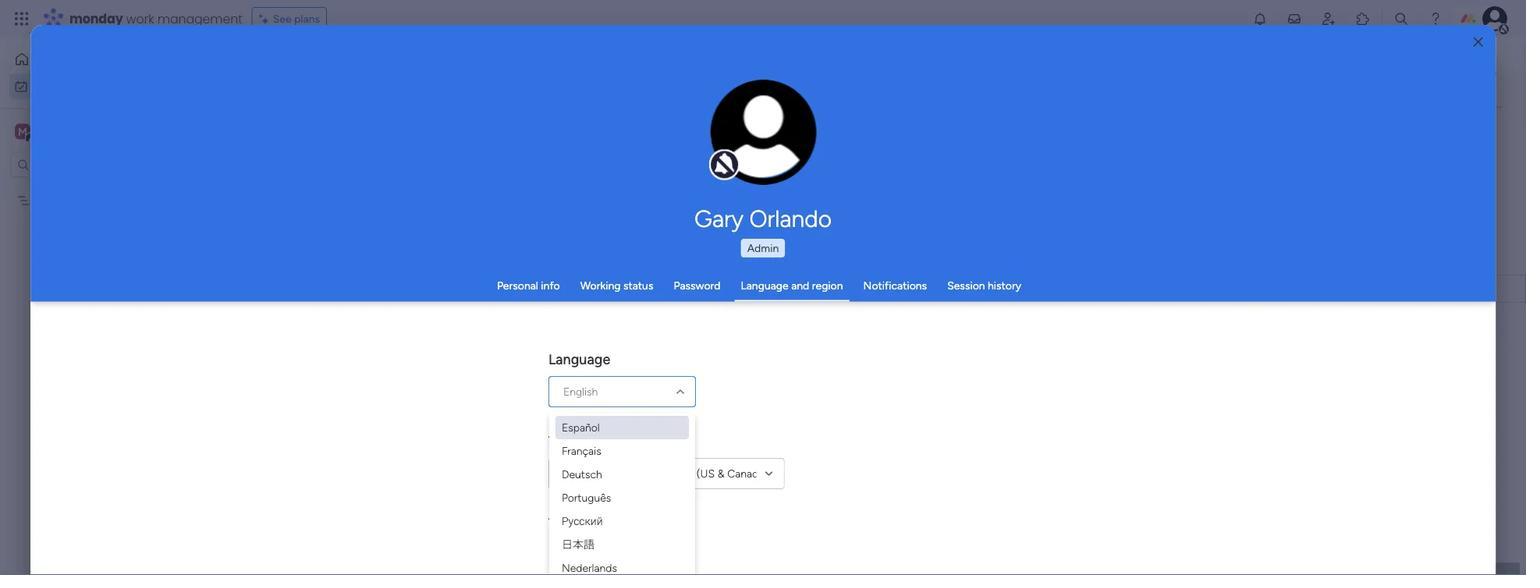 Task type: vqa. For each thing, say whether or not it's contained in the screenshot.
Workspace selection element
yes



Task type: locate. For each thing, give the bounding box(es) containing it.
option
[[0, 186, 199, 190]]

work for monday
[[126, 10, 154, 27]]

language up english
[[548, 350, 610, 367]]

0 horizontal spatial work
[[52, 80, 76, 93]]

khvhg
[[37, 194, 66, 207], [812, 284, 842, 297]]

1 vertical spatial work
[[52, 80, 76, 93]]

0 horizontal spatial khvhg
[[37, 194, 66, 207]]

history
[[988, 279, 1021, 292]]

0 vertical spatial khvhg
[[37, 194, 66, 207]]

work right my
[[52, 80, 76, 93]]

help image
[[1428, 11, 1443, 27]]

français
[[562, 444, 601, 457]]

monday work management
[[69, 10, 242, 27]]

0 vertical spatial time
[[671, 467, 694, 480]]

personal
[[497, 279, 538, 292]]

time up "日本語"
[[548, 514, 579, 531]]

português
[[562, 491, 611, 504]]

apps image
[[1355, 11, 1371, 27]]

personal info link
[[497, 279, 560, 292]]

1 horizontal spatial time
[[671, 467, 694, 480]]

personal info
[[497, 279, 560, 292]]

and
[[791, 279, 809, 292]]

workspace selection element
[[15, 122, 130, 142]]

khvhg link
[[810, 275, 954, 304]]

language left and
[[741, 279, 789, 292]]

1 horizontal spatial work
[[126, 10, 154, 27]]

working
[[580, 279, 621, 292]]

picture
[[748, 154, 779, 166]]

12 hours
[[572, 541, 618, 555]]

1 vertical spatial language
[[548, 350, 610, 367]]

work right the "monday"
[[126, 10, 154, 27]]

1 horizontal spatial language
[[741, 279, 789, 292]]

see plans button
[[252, 7, 327, 30]]

region
[[812, 279, 843, 292]]

time left (us
[[671, 467, 694, 480]]

(gmt-05:00) eastern time (us & canada)
[[563, 467, 768, 480]]

work
[[126, 10, 154, 27], [52, 80, 76, 93]]

see plans
[[273, 12, 320, 25]]

khvhg down 'search in workspace' field
[[37, 194, 66, 207]]

0 horizontal spatial language
[[548, 350, 610, 367]]

main
[[36, 124, 63, 139]]

language and region
[[741, 279, 843, 292]]

canada)
[[727, 467, 768, 480]]

time
[[671, 467, 694, 480], [548, 514, 579, 531]]

0 vertical spatial work
[[126, 10, 154, 27]]

hours
[[586, 541, 618, 555]]

1 vertical spatial khvhg
[[812, 284, 842, 297]]

khvhg right and
[[812, 284, 842, 297]]

management
[[157, 10, 242, 27]]

0 vertical spatial language
[[741, 279, 789, 292]]

home
[[36, 53, 66, 66]]

see
[[273, 12, 291, 25]]

work inside button
[[52, 80, 76, 93]]

workspace
[[66, 124, 128, 139]]

session history
[[947, 279, 1021, 292]]

change profile picture button
[[710, 80, 816, 186]]

1 vertical spatial time
[[548, 514, 579, 531]]

month
[[1016, 284, 1045, 296]]

notifications link
[[863, 279, 927, 292]]

notifications image
[[1252, 11, 1268, 27]]

password
[[674, 279, 720, 292]]

language
[[741, 279, 789, 292], [548, 350, 610, 367]]

format
[[583, 514, 626, 531]]

Filter dashboard by text search field
[[230, 125, 372, 150]]

12
[[572, 541, 583, 555]]

español
[[562, 421, 600, 434]]

change
[[730, 140, 765, 153]]

(gmt-
[[563, 467, 595, 480]]

eastern
[[631, 467, 668, 480]]

language for language
[[548, 350, 610, 367]]



Task type: describe. For each thing, give the bounding box(es) containing it.
(us
[[697, 467, 715, 480]]

password link
[[674, 279, 720, 292]]

main workspace
[[36, 124, 128, 139]]

inbox image
[[1287, 11, 1302, 27]]

my work
[[34, 80, 76, 93]]

session history link
[[947, 279, 1021, 292]]

english
[[563, 385, 598, 398]]

m
[[18, 125, 27, 138]]

search everything image
[[1393, 11, 1409, 27]]

khvhg inside 'list box'
[[37, 194, 66, 207]]

gary orlando
[[694, 204, 832, 233]]

session
[[947, 279, 985, 292]]

05:00)
[[595, 467, 628, 480]]

info
[[541, 279, 560, 292]]

this month
[[995, 284, 1045, 296]]

gary orlando button
[[548, 204, 978, 233]]

select product image
[[14, 11, 30, 27]]

nederlands
[[562, 561, 617, 574]]

русский
[[562, 514, 603, 527]]

workspace image
[[15, 123, 30, 140]]

plans
[[294, 12, 320, 25]]

work for my
[[52, 80, 76, 93]]

admin
[[747, 241, 779, 255]]

time format
[[548, 514, 626, 531]]

日本語
[[562, 538, 595, 551]]

profile
[[768, 140, 797, 153]]

orlando
[[749, 204, 832, 233]]

this
[[995, 284, 1013, 296]]

deutsch
[[562, 467, 602, 481]]

timezone
[[548, 432, 610, 449]]

invite members image
[[1321, 11, 1336, 27]]

working status link
[[580, 279, 653, 292]]

monday
[[69, 10, 123, 27]]

khvhg list box
[[0, 184, 199, 424]]

close image
[[1474, 36, 1483, 48]]

change profile picture
[[730, 140, 797, 166]]

my work button
[[9, 74, 168, 99]]

language and region link
[[741, 279, 843, 292]]

12 hours button
[[572, 540, 668, 557]]

1 horizontal spatial khvhg
[[812, 284, 842, 297]]

working status
[[580, 279, 653, 292]]

language for language and region
[[741, 279, 789, 292]]

status
[[623, 279, 653, 292]]

0 horizontal spatial time
[[548, 514, 579, 531]]

gary orlando image
[[1482, 6, 1507, 31]]

gary
[[694, 204, 743, 233]]

home button
[[9, 47, 168, 72]]

Search in workspace field
[[33, 156, 130, 174]]

my
[[34, 80, 49, 93]]

&
[[718, 467, 725, 480]]

notifications
[[863, 279, 927, 292]]



